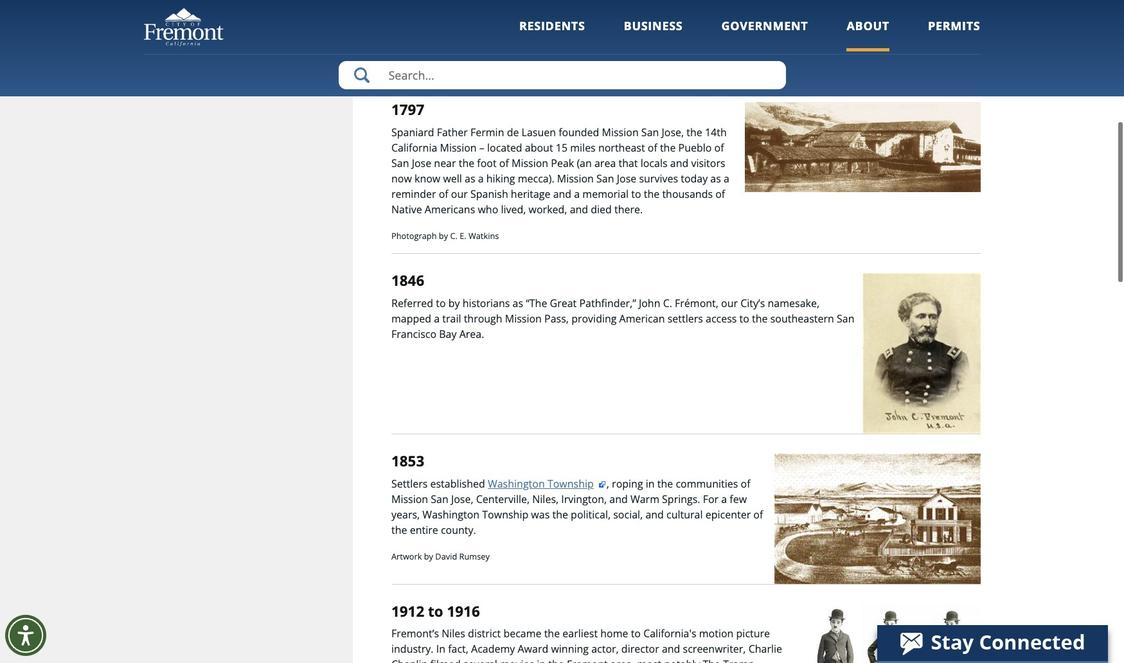 Task type: describe. For each thing, give the bounding box(es) containing it.
native
[[392, 203, 422, 217]]

a inside , roping in the communities of mission san jose, centerville, niles, irvington, and warm springs. for a few years, washington township was the political, social, and cultural epicenter of the entire county.
[[722, 493, 727, 507]]

died
[[591, 203, 612, 217]]

and up today
[[671, 156, 689, 170]]

worked,
[[529, 203, 567, 217]]

established
[[431, 477, 485, 491]]

1912 to 1916
[[392, 602, 480, 622]]

john c fremont medium image
[[863, 273, 981, 434]]

and inside the fremont's niles district became the earliest home to california's motion picture industry. in fact, academy award winning actor, director and screenwriter, charlie chaplin filmed several movies in the fremont area, most notably the tramp.
[[662, 642, 681, 657]]

providing
[[572, 312, 617, 326]]

academy
[[471, 642, 515, 657]]

california
[[392, 141, 437, 155]]

warm springs landing image
[[775, 454, 981, 584]]

0 horizontal spatial jose
[[412, 156, 432, 170]]

the up pueblo
[[687, 125, 703, 139]]

miles
[[571, 141, 596, 155]]

referred to by historians as "the great pathfinder," john c. frémont, our city's namesake, mapped a trail through mission pass, providing american settlers access to the southeastern san francisco bay area.
[[392, 296, 855, 341]]

government
[[722, 18, 809, 33]]

artwork by david rumsey
[[392, 551, 490, 563]]

stay connected image
[[878, 626, 1107, 662]]

of right epicenter
[[754, 508, 764, 522]]

2 horizontal spatial as
[[711, 172, 721, 186]]

mission down father
[[440, 141, 477, 155]]

access
[[706, 312, 737, 326]]

by for c.
[[439, 230, 448, 242]]

chaplin
[[392, 658, 428, 664]]

area,
[[611, 658, 635, 664]]

to up trail
[[436, 296, 446, 310]]

in inside the fremont's niles district became the earliest home to california's motion picture industry. in fact, academy award winning actor, director and screenwriter, charlie chaplin filmed several movies in the fremont area, most notably the tramp.
[[537, 658, 546, 664]]

1 horizontal spatial township
[[548, 477, 594, 491]]

area
[[595, 156, 616, 170]]

reminder
[[392, 187, 436, 201]]

founded
[[559, 125, 600, 139]]

years,
[[392, 508, 420, 522]]

lived,
[[501, 203, 526, 217]]

hiking
[[487, 172, 515, 186]]

entire
[[410, 523, 438, 538]]

rumsey
[[459, 551, 490, 563]]

the left foot
[[459, 156, 475, 170]]

to down city's
[[740, 312, 750, 326]]

father
[[437, 125, 468, 139]]

roping
[[612, 477, 643, 491]]

by for david
[[424, 551, 433, 563]]

survives
[[639, 172, 678, 186]]

epicenter
[[706, 508, 751, 522]]

historians
[[463, 296, 510, 310]]

1846
[[392, 271, 425, 291]]

picture
[[737, 627, 770, 641]]

area.
[[460, 327, 484, 341]]

near
[[434, 156, 456, 170]]

residents
[[519, 18, 586, 33]]

as inside referred to by historians as "the great pathfinder," john c. frémont, our city's namesake, mapped a trail through mission pass, providing american settlers access to the southeastern san francisco bay area.
[[513, 296, 523, 310]]

fremont's
[[392, 627, 439, 641]]

settlers established washington township
[[392, 477, 594, 491]]

"the
[[526, 296, 547, 310]]

california's
[[644, 627, 697, 641]]

americans
[[425, 203, 475, 217]]

mapped
[[392, 312, 432, 326]]

few
[[730, 493, 747, 507]]

and left died
[[570, 203, 588, 217]]

director
[[622, 642, 660, 657]]

notably
[[664, 658, 700, 664]]

david
[[436, 551, 457, 563]]

1853
[[392, 452, 425, 472]]

by inside referred to by historians as "the great pathfinder," john c. frémont, our city's namesake, mapped a trail through mission pass, providing american settlers access to the southeastern san francisco bay area.
[[449, 296, 460, 310]]

irvington,
[[562, 493, 607, 507]]

of up locals
[[648, 141, 658, 155]]

e.
[[460, 230, 467, 242]]

mission up mecca).
[[512, 156, 549, 170]]

spaniard father fermin de lasuen founded mission san jose, the 14th california mission – located about 15 miles northeast of the pueblo of san jose near the foot of mission peak (an area that locals and visitors now know well as a hiking mecca). mission san jose survives today as a reminder of our spanish heritage and a memorial to the thousands of native americans who lived, worked, and died there.
[[392, 125, 730, 217]]

the down 'years,'
[[392, 523, 407, 538]]

now
[[392, 172, 412, 186]]

was
[[531, 508, 550, 522]]

warm
[[631, 493, 660, 507]]

to left 1916
[[428, 602, 443, 622]]

located
[[487, 141, 523, 155]]

niles,
[[533, 493, 559, 507]]

mecca).
[[518, 172, 555, 186]]

in
[[436, 642, 446, 657]]

district
[[468, 627, 501, 641]]

of down "located"
[[500, 156, 509, 170]]

about link
[[847, 18, 890, 51]]

business
[[624, 18, 683, 33]]

washington township link
[[488, 477, 607, 491]]

peak
[[551, 156, 574, 170]]

for
[[703, 493, 719, 507]]

photograph
[[392, 230, 437, 242]]

actor,
[[592, 642, 619, 657]]

spanish
[[471, 187, 508, 201]]

c. inside referred to by historians as "the great pathfinder," john c. frémont, our city's namesake, mapped a trail through mission pass, providing american settlers access to the southeastern san francisco bay area.
[[663, 296, 673, 310]]

san inside , roping in the communities of mission san jose, centerville, niles, irvington, and warm springs. for a few years, washington township was the political, social, and cultural epicenter of the entire county.
[[431, 493, 449, 507]]

the
[[703, 658, 721, 664]]

our inside referred to by historians as "the great pathfinder," john c. frémont, our city's namesake, mapped a trail through mission pass, providing american settlers access to the southeastern san francisco bay area.
[[722, 296, 738, 310]]

permits
[[928, 18, 981, 33]]

locals
[[641, 156, 668, 170]]

settlers
[[392, 477, 428, 491]]

0 vertical spatial washington
[[488, 477, 545, 491]]

fremont
[[567, 658, 608, 664]]



Task type: locate. For each thing, give the bounding box(es) containing it.
1 vertical spatial our
[[722, 296, 738, 310]]

know
[[415, 172, 441, 186]]

business link
[[624, 18, 683, 51]]

great
[[550, 296, 577, 310]]

0 vertical spatial our
[[451, 187, 468, 201]]

0 vertical spatial c.
[[450, 230, 458, 242]]

and down the warm
[[646, 508, 664, 522]]

pass,
[[545, 312, 569, 326]]

well
[[443, 172, 462, 186]]

the tramp image
[[804, 604, 981, 664]]

movies
[[500, 658, 534, 664]]

about
[[847, 18, 890, 33]]

a left trail
[[434, 312, 440, 326]]

washington up county.
[[423, 508, 480, 522]]

as right 'well'
[[465, 172, 476, 186]]

county.
[[441, 523, 476, 538]]

a down visitors on the top right of the page
[[724, 172, 730, 186]]

township down centerville,
[[482, 508, 529, 522]]

fermin
[[471, 125, 504, 139]]

15
[[556, 141, 568, 155]]

0 vertical spatial township
[[548, 477, 594, 491]]

charlie
[[749, 642, 783, 657]]

of up americans on the top
[[439, 187, 449, 201]]

who
[[478, 203, 499, 217]]

earliest
[[563, 627, 598, 641]]

to inside 'spaniard father fermin de lasuen founded mission san jose, the 14th california mission – located about 15 miles northeast of the pueblo of san jose near the foot of mission peak (an area that locals and visitors now know well as a hiking mecca). mission san jose survives today as a reminder of our spanish heritage and a memorial to the thousands of native americans who lived, worked, and died there.'
[[632, 187, 641, 201]]

most
[[638, 658, 662, 664]]

john
[[639, 296, 661, 310]]

san inside referred to by historians as "the great pathfinder," john c. frémont, our city's namesake, mapped a trail through mission pass, providing american settlers access to the southeastern san francisco bay area.
[[837, 312, 855, 326]]

jose, up pueblo
[[662, 125, 684, 139]]

, roping in the communities of mission san jose, centerville, niles, irvington, and warm springs. for a few years, washington township was the political, social, and cultural epicenter of the entire county.
[[392, 477, 764, 538]]

township up the irvington,
[[548, 477, 594, 491]]

as left "the on the left top of the page
[[513, 296, 523, 310]]

memorial
[[583, 187, 629, 201]]

washington
[[488, 477, 545, 491], [423, 508, 480, 522]]

a
[[478, 172, 484, 186], [724, 172, 730, 186], [574, 187, 580, 201], [434, 312, 440, 326], [722, 493, 727, 507]]

0 vertical spatial jose
[[412, 156, 432, 170]]

jose
[[412, 156, 432, 170], [617, 172, 637, 186]]

the right was
[[553, 508, 568, 522]]

0 horizontal spatial jose,
[[451, 493, 474, 507]]

as down visitors on the top right of the page
[[711, 172, 721, 186]]

communities
[[676, 477, 738, 491]]

Search text field
[[339, 61, 786, 89]]

namesake,
[[768, 296, 820, 310]]

pathfinder,"
[[580, 296, 636, 310]]

1797
[[392, 100, 425, 120]]

0 horizontal spatial c.
[[450, 230, 458, 242]]

1 horizontal spatial c.
[[663, 296, 673, 310]]

0 horizontal spatial in
[[537, 658, 546, 664]]

and down california's
[[662, 642, 681, 657]]

1 horizontal spatial in
[[646, 477, 655, 491]]

thousands
[[663, 187, 713, 201]]

to up there.
[[632, 187, 641, 201]]

c. left e.
[[450, 230, 458, 242]]

township
[[548, 477, 594, 491], [482, 508, 529, 522]]

jose, down established
[[451, 493, 474, 507]]

a down foot
[[478, 172, 484, 186]]

mission inside , roping in the communities of mission san jose, centerville, niles, irvington, and warm springs. for a few years, washington township was the political, social, and cultural epicenter of the entire county.
[[392, 493, 428, 507]]

southeastern
[[771, 312, 835, 326]]

in
[[646, 477, 655, 491], [537, 658, 546, 664]]

to inside the fremont's niles district became the earliest home to california's motion picture industry. in fact, academy award winning actor, director and screenwriter, charlie chaplin filmed several movies in the fremont area, most notably the tramp.
[[631, 627, 641, 641]]

political,
[[571, 508, 611, 522]]

–
[[480, 141, 485, 155]]

the inside referred to by historians as "the great pathfinder," john c. frémont, our city's namesake, mapped a trail through mission pass, providing american settlers access to the southeastern san francisco bay area.
[[752, 312, 768, 326]]

today
[[681, 172, 708, 186]]

washington inside , roping in the communities of mission san jose, centerville, niles, irvington, and warm springs. for a few years, washington township was the political, social, and cultural epicenter of the entire county.
[[423, 508, 480, 522]]

there.
[[615, 203, 643, 217]]

san up locals
[[642, 125, 659, 139]]

0 horizontal spatial washington
[[423, 508, 480, 522]]

of right thousands
[[716, 187, 726, 201]]

foot
[[477, 156, 497, 170]]

1 vertical spatial c.
[[663, 296, 673, 310]]

the up springs.
[[658, 477, 673, 491]]

the up locals
[[660, 141, 676, 155]]

washington up centerville,
[[488, 477, 545, 491]]

and down roping
[[610, 493, 628, 507]]

1 horizontal spatial washington
[[488, 477, 545, 491]]

san down established
[[431, 493, 449, 507]]

township inside , roping in the communities of mission san jose, centerville, niles, irvington, and warm springs. for a few years, washington township was the political, social, and cultural epicenter of the entire county.
[[482, 508, 529, 522]]

and up worked,
[[553, 187, 572, 201]]

in up the warm
[[646, 477, 655, 491]]

a inside referred to by historians as "the great pathfinder," john c. frémont, our city's namesake, mapped a trail through mission pass, providing american settlers access to the southeastern san francisco bay area.
[[434, 312, 440, 326]]

francisco
[[392, 327, 437, 341]]

bay
[[439, 327, 457, 341]]

jose, for the
[[662, 125, 684, 139]]

1 horizontal spatial jose,
[[662, 125, 684, 139]]

1916
[[447, 602, 480, 622]]

trail
[[443, 312, 461, 326]]

of up few
[[741, 477, 751, 491]]

social,
[[614, 508, 643, 522]]

our up access
[[722, 296, 738, 310]]

mission down (an
[[557, 172, 594, 186]]

jose, inside , roping in the communities of mission san jose, centerville, niles, irvington, and warm springs. for a few years, washington township was the political, social, and cultural epicenter of the entire county.
[[451, 493, 474, 507]]

award
[[518, 642, 549, 657]]

mission down settlers
[[392, 493, 428, 507]]

pueblo
[[679, 141, 712, 155]]

of down '14th'
[[715, 141, 724, 155]]

our inside 'spaniard father fermin de lasuen founded mission san jose, the 14th california mission – located about 15 miles northeast of the pueblo of san jose near the foot of mission peak (an area that locals and visitors now know well as a hiking mecca). mission san jose survives today as a reminder of our spanish heritage and a memorial to the thousands of native americans who lived, worked, and died there.'
[[451, 187, 468, 201]]

spaniard
[[392, 125, 434, 139]]

0 horizontal spatial township
[[482, 508, 529, 522]]

referred
[[392, 296, 433, 310]]

about
[[525, 141, 553, 155]]

winning
[[551, 642, 589, 657]]

1 horizontal spatial as
[[513, 296, 523, 310]]

c. right john
[[663, 296, 673, 310]]

by up trail
[[449, 296, 460, 310]]

fremont's niles district became the earliest home to california's motion picture industry. in fact, academy award winning actor, director and screenwriter, charlie chaplin filmed several movies in the fremont area, most notably the tramp.
[[392, 627, 783, 664]]

1 vertical spatial township
[[482, 508, 529, 522]]

government link
[[722, 18, 809, 51]]

a left the memorial
[[574, 187, 580, 201]]

0 vertical spatial in
[[646, 477, 655, 491]]

the down the winning
[[549, 658, 564, 664]]

the down city's
[[752, 312, 768, 326]]

the up the winning
[[544, 627, 560, 641]]

through
[[464, 312, 503, 326]]

jose down that
[[617, 172, 637, 186]]

in down award
[[537, 658, 546, 664]]

jose, for centerville,
[[451, 493, 474, 507]]

as
[[465, 172, 476, 186], [711, 172, 721, 186], [513, 296, 523, 310]]

centerville,
[[476, 493, 530, 507]]

mission down "the on the left top of the page
[[505, 312, 542, 326]]

san right southeastern
[[837, 312, 855, 326]]

jose, inside 'spaniard father fermin de lasuen founded mission san jose, the 14th california mission – located about 15 miles northeast of the pueblo of san jose near the foot of mission peak (an area that locals and visitors now know well as a hiking mecca). mission san jose survives today as a reminder of our spanish heritage and a memorial to the thousands of native americans who lived, worked, and died there.'
[[662, 125, 684, 139]]

mission san jose, the first known photographic image, by c.e. watkins, 1853 image
[[745, 102, 981, 192]]

settlers
[[668, 312, 703, 326]]

american
[[620, 312, 665, 326]]

to up director
[[631, 627, 641, 641]]

to
[[632, 187, 641, 201], [436, 296, 446, 310], [740, 312, 750, 326], [428, 602, 443, 622], [631, 627, 641, 641]]

visitors
[[692, 156, 726, 170]]

mission up northeast
[[602, 125, 639, 139]]

our down 'well'
[[451, 187, 468, 201]]

1 vertical spatial jose
[[617, 172, 637, 186]]

the down the survives
[[644, 187, 660, 201]]

filmed
[[431, 658, 461, 664]]

jose up know
[[412, 156, 432, 170]]

0 vertical spatial jose,
[[662, 125, 684, 139]]

0 horizontal spatial our
[[451, 187, 468, 201]]

a right the for
[[722, 493, 727, 507]]

became
[[504, 627, 542, 641]]

northeast
[[599, 141, 645, 155]]

permits link
[[928, 18, 981, 51]]

lasuen
[[522, 125, 556, 139]]

artwork
[[392, 551, 422, 563]]

in inside , roping in the communities of mission san jose, centerville, niles, irvington, and warm springs. for a few years, washington township was the political, social, and cultural epicenter of the entire county.
[[646, 477, 655, 491]]

screenwriter,
[[683, 642, 746, 657]]

by left e.
[[439, 230, 448, 242]]

(an
[[577, 156, 592, 170]]

1 horizontal spatial our
[[722, 296, 738, 310]]

home
[[601, 627, 629, 641]]

1 vertical spatial washington
[[423, 508, 480, 522]]

1 vertical spatial in
[[537, 658, 546, 664]]

0 vertical spatial by
[[439, 230, 448, 242]]

the
[[687, 125, 703, 139], [660, 141, 676, 155], [459, 156, 475, 170], [644, 187, 660, 201], [752, 312, 768, 326], [658, 477, 673, 491], [553, 508, 568, 522], [392, 523, 407, 538], [544, 627, 560, 641], [549, 658, 564, 664]]

1 horizontal spatial jose
[[617, 172, 637, 186]]

san up now
[[392, 156, 409, 170]]

fact,
[[448, 642, 469, 657]]

by left david
[[424, 551, 433, 563]]

mission inside referred to by historians as "the great pathfinder," john c. frémont, our city's namesake, mapped a trail through mission pass, providing american settlers access to the southeastern san francisco bay area.
[[505, 312, 542, 326]]

san down area
[[597, 172, 614, 186]]

0 horizontal spatial as
[[465, 172, 476, 186]]

ohlone people, drawing image
[[811, 0, 971, 73]]

2 vertical spatial by
[[424, 551, 433, 563]]

1 vertical spatial by
[[449, 296, 460, 310]]

that
[[619, 156, 638, 170]]

tramp.
[[724, 658, 758, 664]]

several
[[464, 658, 498, 664]]

1 vertical spatial jose,
[[451, 493, 474, 507]]

watkins
[[469, 230, 499, 242]]



Task type: vqa. For each thing, say whether or not it's contained in the screenshot.
available
no



